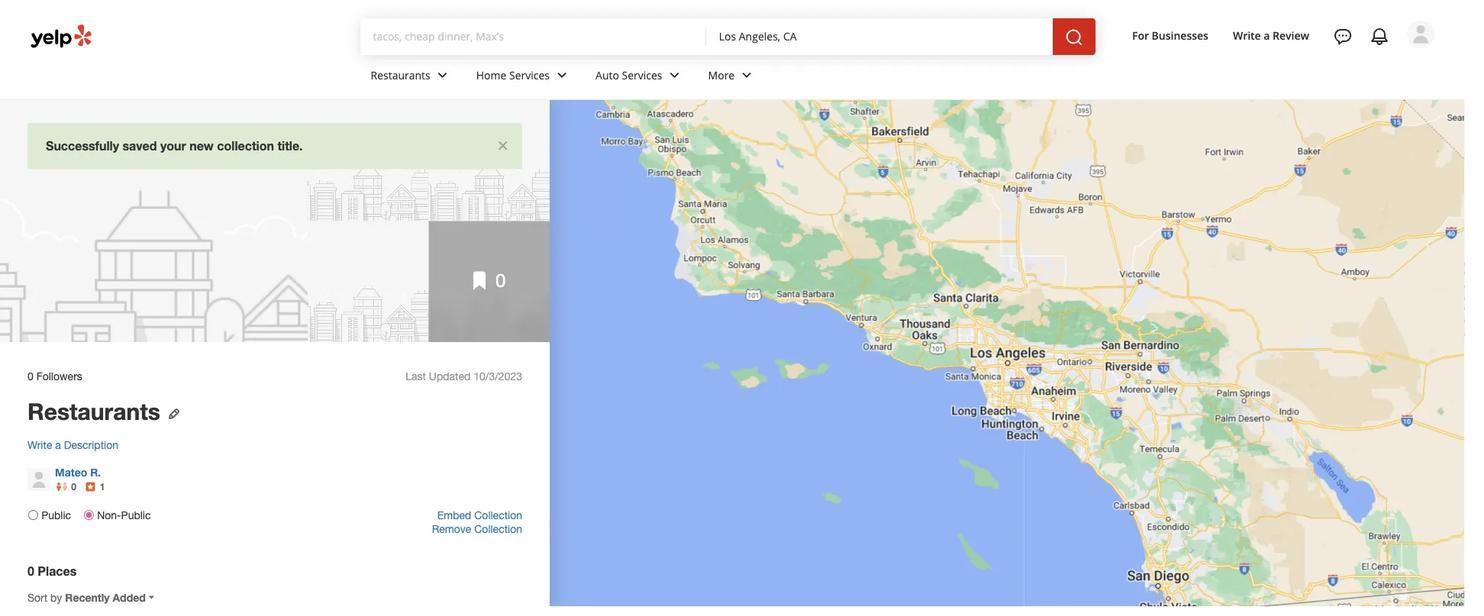 Task type: locate. For each thing, give the bounding box(es) containing it.
1 horizontal spatial a
[[1264, 28, 1270, 42]]

0 vertical spatial collection
[[474, 509, 522, 521]]

0 horizontal spatial write
[[27, 439, 52, 451]]

0 vertical spatial write
[[1233, 28, 1261, 42]]

title.
[[277, 139, 303, 153]]

  text field for address, neighborhood, city, state or zip text box
[[719, 28, 1041, 45]]

24 chevron down v2 image
[[433, 66, 452, 84], [665, 66, 684, 84]]

24 chevron down v2 image inside auto services "link"
[[665, 66, 684, 84]]

public
[[41, 509, 71, 521], [121, 509, 151, 521]]

24 chevron down v2 image inside home services link
[[553, 66, 571, 84]]

a up mateo
[[55, 439, 61, 451]]

mateo
[[55, 466, 87, 479]]

your
[[160, 139, 186, 153]]

1 vertical spatial collection
[[474, 522, 522, 535]]

collection
[[474, 509, 522, 521], [474, 522, 522, 535]]

messages image
[[1334, 27, 1352, 46], [1334, 27, 1352, 46]]

1 public from the left
[[41, 509, 71, 521]]

embed collection link
[[437, 509, 522, 521]]

services
[[509, 68, 550, 82], [622, 68, 662, 82]]

businesses
[[1152, 28, 1209, 42]]

search image
[[1065, 28, 1083, 47]]

1 horizontal spatial services
[[622, 68, 662, 82]]

write a description link
[[27, 438, 522, 452]]

1 horizontal spatial write
[[1233, 28, 1261, 42]]

0 places
[[27, 564, 77, 579]]

1 horizontal spatial 24 chevron down v2 image
[[738, 66, 756, 84]]

map region
[[438, 0, 1465, 607]]

write up mateo r. icon
[[27, 439, 52, 451]]

0 horizontal spatial services
[[509, 68, 550, 82]]

24 chevron down v2 image left auto
[[553, 66, 571, 84]]

2 services from the left
[[622, 68, 662, 82]]

services right "home"
[[509, 68, 550, 82]]

2   text field from the left
[[719, 28, 1041, 45]]

services for home services
[[509, 68, 550, 82]]

None radio
[[28, 510, 38, 520], [84, 510, 94, 520], [28, 510, 38, 520], [84, 510, 94, 520]]

1 24 chevron down v2 image from the left
[[433, 66, 452, 84]]

write
[[1233, 28, 1261, 42], [27, 439, 52, 451]]

home services
[[476, 68, 550, 82]]

1 vertical spatial write
[[27, 439, 52, 451]]

1 horizontal spatial 24 chevron down v2 image
[[665, 66, 684, 84]]

24 chevron down v2 image inside restaurants link
[[433, 66, 452, 84]]

embed collection remove collection
[[432, 509, 522, 535]]

1   text field from the left
[[373, 28, 695, 45]]

r.
[[90, 466, 101, 479]]

1 horizontal spatial public
[[121, 509, 151, 521]]

×
[[498, 133, 509, 154]]

remove collection link
[[432, 522, 522, 535]]

1 24 chevron down v2 image from the left
[[553, 66, 571, 84]]

restaurants
[[371, 68, 430, 82], [27, 397, 160, 424]]

home
[[476, 68, 507, 82]]

places
[[38, 564, 77, 579]]

review
[[1273, 28, 1310, 42]]

a for description
[[55, 439, 61, 451]]

a inside 'write a review' link
[[1264, 28, 1270, 42]]

mateo r. image
[[1407, 21, 1435, 48]]

auto
[[596, 68, 619, 82]]

1 horizontal spatial restaurants
[[371, 68, 430, 82]]

24 chevron down v2 image right the auto services
[[665, 66, 684, 84]]

write left review
[[1233, 28, 1261, 42]]

mateo r.
[[55, 466, 101, 479]]

  text field
[[373, 28, 695, 45], [719, 28, 1041, 45]]

0 horizontal spatial 24 chevron down v2 image
[[553, 66, 571, 84]]

address, neighborhood, city, state or zip text field
[[719, 28, 1041, 44]]

write for write a review
[[1233, 28, 1261, 42]]

2 24 chevron down v2 image from the left
[[738, 66, 756, 84]]

sort
[[27, 591, 47, 604]]

0 horizontal spatial public
[[41, 509, 71, 521]]

2 24 chevron down v2 image from the left
[[665, 66, 684, 84]]

for
[[1132, 28, 1149, 42]]

1 services from the left
[[509, 68, 550, 82]]

1 vertical spatial restaurants
[[27, 397, 160, 424]]

10/3/2023
[[474, 370, 522, 382]]

non-public
[[97, 509, 151, 521]]

a inside the write a description link
[[55, 439, 61, 451]]

0 horizontal spatial   text field
[[373, 28, 695, 45]]

0
[[496, 270, 506, 291], [27, 370, 33, 382], [71, 481, 76, 492], [27, 564, 34, 579]]

auto services
[[596, 68, 662, 82]]

restaurants link
[[358, 55, 464, 99]]

24 chevron down v2 image for restaurants
[[433, 66, 452, 84]]

24 chevron down v2 image right more
[[738, 66, 756, 84]]

0 vertical spatial restaurants
[[371, 68, 430, 82]]

24 chevron down v2 image
[[553, 66, 571, 84], [738, 66, 756, 84]]

for businesses link
[[1126, 21, 1215, 49]]

updated
[[429, 370, 471, 382]]

auto services link
[[583, 55, 696, 99]]

more link
[[696, 55, 768, 99]]

0 horizontal spatial a
[[55, 439, 61, 451]]

services inside "link"
[[622, 68, 662, 82]]

24 chevron down v2 image for more
[[738, 66, 756, 84]]

services right auto
[[622, 68, 662, 82]]

24 chevron down v2 image inside "more" link
[[738, 66, 756, 84]]

collection up remove collection link
[[474, 509, 522, 521]]

24 chevron down v2 image for auto services
[[665, 66, 684, 84]]

1 horizontal spatial   text field
[[719, 28, 1041, 45]]

collection down embed collection link
[[474, 522, 522, 535]]

None search field
[[361, 18, 1114, 55]]

0 vertical spatial a
[[1264, 28, 1270, 42]]

write for write a description
[[27, 439, 52, 451]]

non-
[[97, 509, 121, 521]]

added
[[113, 591, 146, 604]]

a left review
[[1264, 28, 1270, 42]]

recently
[[65, 591, 110, 604]]

0 horizontal spatial 24 chevron down v2 image
[[433, 66, 452, 84]]

a for review
[[1264, 28, 1270, 42]]

a
[[1264, 28, 1270, 42], [55, 439, 61, 451]]

0 followers
[[27, 370, 82, 382]]

1 vertical spatial a
[[55, 439, 61, 451]]

2 public from the left
[[121, 509, 151, 521]]

write a review
[[1233, 28, 1310, 42]]

24 chevron down v2 image left "home"
[[433, 66, 452, 84]]



Task type: vqa. For each thing, say whether or not it's contained in the screenshot.
"I recently dined at 1618 Asian Fusion in Austin, and I must say, it was an exceptional experience. From the moment I walked in, I was captivated by the…"
no



Task type: describe. For each thing, give the bounding box(es) containing it.
followers
[[36, 370, 82, 382]]

successfully
[[46, 139, 119, 153]]

  text field for tacos, cheap dinner, max's text field
[[373, 28, 695, 45]]

collection
[[217, 139, 274, 153]]

notifications image
[[1371, 27, 1389, 46]]

services for auto services
[[622, 68, 662, 82]]

1
[[100, 481, 105, 492]]

24 chevron down v2 image for home services
[[553, 66, 571, 84]]

description
[[64, 439, 118, 451]]

saved
[[122, 139, 157, 153]]

2 collection from the top
[[474, 522, 522, 535]]

0 horizontal spatial restaurants
[[27, 397, 160, 424]]

embed
[[437, 509, 471, 521]]

for businesses
[[1132, 28, 1209, 42]]

tacos, cheap dinner, Max's text field
[[373, 28, 695, 44]]

new
[[189, 139, 214, 153]]

by
[[50, 591, 62, 604]]

home services link
[[464, 55, 583, 99]]

more
[[708, 68, 735, 82]]

× link
[[498, 133, 509, 154]]

write a review link
[[1227, 21, 1316, 49]]

1 collection from the top
[[474, 509, 522, 521]]

remove
[[432, 522, 471, 535]]

notifications image
[[1371, 27, 1389, 46]]

search image
[[1065, 28, 1083, 47]]

last
[[406, 370, 426, 382]]

write a description
[[27, 439, 118, 451]]

mateo r. link
[[55, 466, 101, 479]]

mateo r. image
[[27, 468, 50, 491]]

last updated 10/3/2023
[[406, 370, 522, 382]]

sort by recently added
[[27, 591, 146, 604]]

successfully saved your new collection title.
[[46, 139, 303, 153]]



